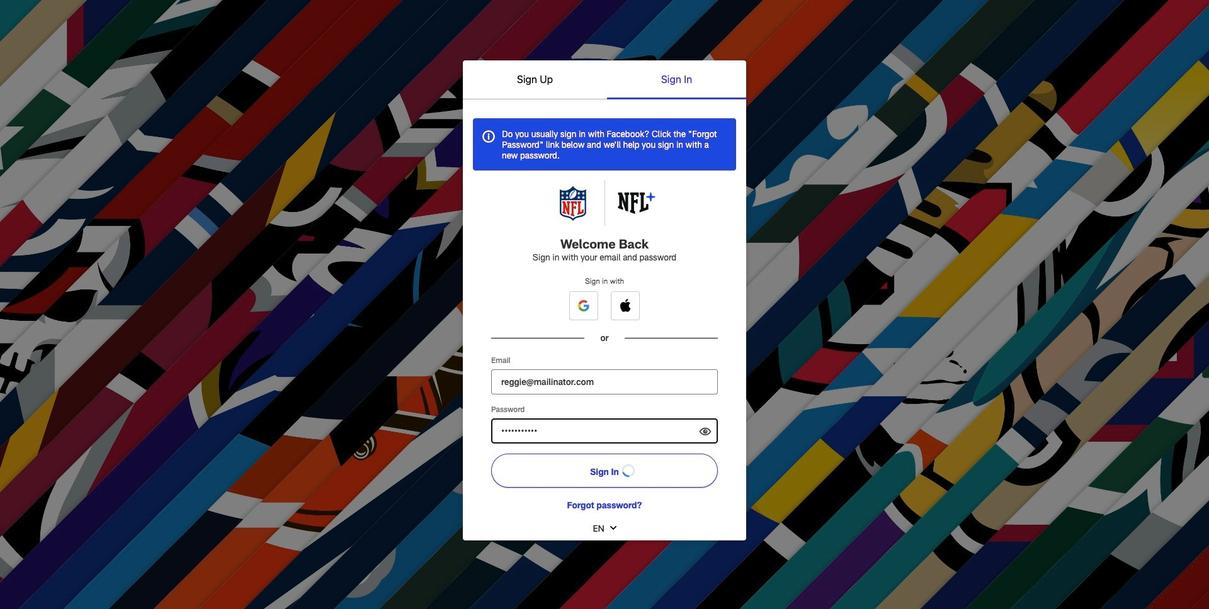 Task type: describe. For each thing, give the bounding box(es) containing it.
info element
[[481, 129, 497, 145]]

Enter email address email field
[[491, 370, 718, 395]]



Task type: vqa. For each thing, say whether or not it's contained in the screenshot.
Privacy alert dialog
no



Task type: locate. For each thing, give the bounding box(es) containing it.
tab
[[463, 61, 607, 100], [607, 61, 747, 100]]

2 tab from the left
[[607, 61, 747, 100]]

tab list
[[463, 60, 747, 100]]

heading
[[561, 236, 649, 251]]

Enter password password field
[[491, 419, 718, 444]]

1 tab from the left
[[463, 61, 607, 100]]

visibility on element
[[698, 424, 713, 440]]



